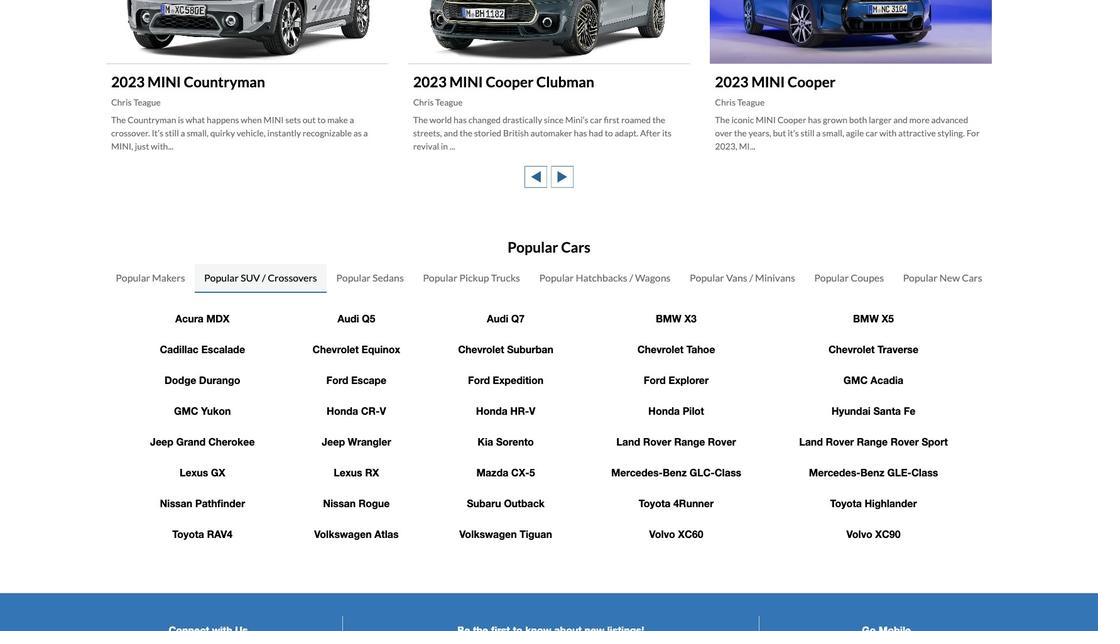 Task type: locate. For each thing, give the bounding box(es) containing it.
popular for popular cars
[[508, 239, 559, 256]]

2 mercedes- from the left
[[810, 467, 861, 479]]

land for land rover range rover
[[617, 436, 641, 448]]

chevrolet
[[313, 343, 359, 355], [458, 343, 505, 355], [638, 343, 684, 355], [829, 343, 875, 355]]

cars right new
[[963, 271, 983, 283]]

0 horizontal spatial the
[[460, 128, 473, 138]]

for
[[967, 128, 980, 138]]

outback
[[504, 497, 545, 509]]

to right out
[[318, 115, 326, 125]]

gmc left yukon
[[174, 405, 198, 417]]

1 horizontal spatial the
[[413, 115, 428, 125]]

the inside the countryman is what happens when mini sets out to make a crossover. it's still a small, quirky vehicle, instantly recognizable as a mini, just with...
[[111, 115, 126, 125]]

0 horizontal spatial chris
[[111, 97, 132, 108]]

countryman up happens
[[184, 73, 265, 91]]

mercedes-benz glc-class link
[[612, 467, 742, 479]]

car up had
[[591, 115, 603, 125]]

1 horizontal spatial v
[[529, 405, 536, 417]]

1 vertical spatial car
[[866, 128, 878, 138]]

1 horizontal spatial range
[[858, 436, 888, 448]]

2023
[[111, 73, 145, 91], [413, 73, 447, 91], [716, 73, 749, 91]]

1 horizontal spatial teague
[[436, 97, 463, 108]]

ford left expedition
[[468, 374, 490, 386]]

2 ford from the left
[[468, 374, 490, 386]]

honda left hr-
[[476, 405, 508, 417]]

2023 mini cooper clubman chris teague
[[413, 73, 595, 108]]

hyundai santa fe link
[[832, 405, 916, 417]]

2 horizontal spatial 2023
[[716, 73, 749, 91]]

mini up years,
[[756, 115, 776, 125]]

bmw left "x5"
[[854, 313, 880, 325]]

0 horizontal spatial cars
[[562, 239, 591, 256]]

1 horizontal spatial chris
[[413, 97, 434, 108]]

popular for popular makers
[[116, 271, 150, 283]]

crossovers
[[268, 271, 317, 283]]

teague for 2023 mini cooper
[[738, 97, 765, 108]]

clubman
[[537, 73, 595, 91]]

1 still from the left
[[165, 128, 179, 138]]

0 horizontal spatial lexus
[[180, 467, 208, 479]]

cooper up the it's
[[778, 115, 807, 125]]

dodge
[[165, 374, 196, 386]]

lexus for lexus gx
[[180, 467, 208, 479]]

2 bmw from the left
[[854, 313, 880, 325]]

the up crossover.
[[111, 115, 126, 125]]

the up streets, in the left top of the page
[[413, 115, 428, 125]]

class for gle-
[[912, 467, 939, 479]]

crossover.
[[111, 128, 150, 138]]

2 class from the left
[[912, 467, 939, 479]]

1 vertical spatial and
[[444, 128, 458, 138]]

chris up crossover.
[[111, 97, 132, 108]]

2 chevrolet from the left
[[458, 343, 505, 355]]

cooper for clubman
[[486, 73, 534, 91]]

0 horizontal spatial jeep
[[150, 436, 174, 448]]

the left storied
[[460, 128, 473, 138]]

to right had
[[605, 128, 613, 138]]

volkswagen down subaru at the bottom left
[[460, 528, 517, 540]]

popular up trucks
[[508, 239, 559, 256]]

2 jeep from the left
[[322, 436, 345, 448]]

still
[[165, 128, 179, 138], [801, 128, 815, 138]]

cooper up "grown"
[[788, 73, 836, 91]]

with...
[[151, 141, 174, 152]]

popular left makers
[[116, 271, 150, 283]]

rover up the glc-
[[708, 436, 737, 448]]

rav4
[[207, 528, 233, 540]]

the up over
[[716, 115, 730, 125]]

ford for ford explorer
[[644, 374, 666, 386]]

teague
[[134, 97, 161, 108], [436, 97, 463, 108], [738, 97, 765, 108]]

1 horizontal spatial ford
[[468, 374, 490, 386]]

mini up "is"
[[148, 73, 181, 91]]

1 chris from the left
[[111, 97, 132, 108]]

a down "is"
[[181, 128, 185, 138]]

jeep for jeep grand cherokee
[[150, 436, 174, 448]]

cr-
[[361, 405, 380, 417]]

and up ...
[[444, 128, 458, 138]]

2 horizontal spatial chris teague link
[[716, 97, 765, 108]]

1 horizontal spatial has
[[574, 128, 588, 138]]

3 chris teague link from the left
[[716, 97, 765, 108]]

popular down popular cars
[[540, 271, 574, 283]]

audi left q7
[[487, 313, 509, 325]]

agile
[[847, 128, 865, 138]]

mi...
[[740, 141, 756, 152]]

1 teague from the left
[[134, 97, 161, 108]]

2 still from the left
[[801, 128, 815, 138]]

1 nissan from the left
[[160, 497, 193, 509]]

cherokee
[[209, 436, 255, 448]]

chevrolet up the ford expedition link
[[458, 343, 505, 355]]

teague up the world
[[436, 97, 463, 108]]

0 horizontal spatial to
[[318, 115, 326, 125]]

mercedes- for mercedes-benz gle-class
[[810, 467, 861, 479]]

2 range from the left
[[858, 436, 888, 448]]

1 horizontal spatial /
[[630, 271, 634, 283]]

honda left pilot
[[649, 405, 680, 417]]

volkswagen for volkswagen tiguan
[[460, 528, 517, 540]]

gmc yukon link
[[174, 405, 231, 417]]

the inside the iconic mini cooper has grown both larger and more advanced over the years, but it's still a small, agile car with attractive styling. for 2023, mi...
[[716, 115, 730, 125]]

2 2023 from the left
[[413, 73, 447, 91]]

still right the it's
[[801, 128, 815, 138]]

has down the mini's
[[574, 128, 588, 138]]

british
[[503, 128, 529, 138]]

the down iconic
[[735, 128, 747, 138]]

2023 up crossover.
[[111, 73, 145, 91]]

1 horizontal spatial honda
[[476, 405, 508, 417]]

0 horizontal spatial 2023
[[111, 73, 145, 91]]

bmw left x3
[[656, 313, 682, 325]]

audi for audi q5
[[338, 313, 359, 325]]

popular left vans
[[690, 271, 725, 283]]

countryman inside the countryman is what happens when mini sets out to make a crossover. it's still a small, quirky vehicle, instantly recognizable as a mini, just with...
[[128, 115, 176, 125]]

2 teague from the left
[[436, 97, 463, 108]]

chevrolet equinox link
[[313, 343, 401, 355]]

1 horizontal spatial countryman
[[184, 73, 265, 91]]

mini inside the iconic mini cooper has grown both larger and more advanced over the years, but it's still a small, agile car with attractive styling. for 2023, mi...
[[756, 115, 776, 125]]

rover left sport
[[891, 436, 920, 448]]

0 horizontal spatial teague
[[134, 97, 161, 108]]

mini up changed
[[450, 73, 483, 91]]

2 chris from the left
[[413, 97, 434, 108]]

1 chris teague link from the left
[[111, 97, 161, 108]]

benz for glc-
[[663, 467, 687, 479]]

rover down "honda pilot"
[[644, 436, 672, 448]]

out
[[303, 115, 316, 125]]

0 horizontal spatial small,
[[187, 128, 209, 138]]

2 audi from the left
[[487, 313, 509, 325]]

it's
[[152, 128, 163, 138]]

land rover range rover sport link
[[800, 436, 949, 448]]

1 mercedes- from the left
[[612, 467, 663, 479]]

volvo left xc90
[[847, 528, 873, 540]]

chris teague link
[[111, 97, 161, 108], [413, 97, 463, 108], [716, 97, 765, 108]]

2023 mini cooper clubman image
[[408, 0, 690, 64]]

2 v from the left
[[529, 405, 536, 417]]

0 horizontal spatial ford
[[327, 374, 349, 386]]

2 horizontal spatial chris
[[716, 97, 736, 108]]

3 rover from the left
[[826, 436, 855, 448]]

countryman inside the 2023 mini countryman chris teague
[[184, 73, 265, 91]]

1 vertical spatial cars
[[963, 271, 983, 283]]

0 horizontal spatial land
[[617, 436, 641, 448]]

teague inside the 2023 mini countryman chris teague
[[134, 97, 161, 108]]

1 horizontal spatial volvo
[[847, 528, 873, 540]]

chris teague link for 2023 mini countryman
[[111, 97, 161, 108]]

3 / from the left
[[750, 271, 754, 283]]

2 chris teague link from the left
[[413, 97, 463, 108]]

/
[[262, 271, 266, 283], [630, 271, 634, 283], [750, 271, 754, 283]]

volvo left xc60
[[650, 528, 676, 540]]

mercedes-benz gle-class
[[810, 467, 939, 479]]

1 horizontal spatial mercedes-
[[810, 467, 861, 479]]

1 vertical spatial countryman
[[128, 115, 176, 125]]

mini up instantly
[[264, 115, 284, 125]]

0 horizontal spatial v
[[380, 405, 386, 417]]

nissan up toyota rav4 link
[[160, 497, 193, 509]]

jeep left wrangler
[[322, 436, 345, 448]]

3 2023 from the left
[[716, 73, 749, 91]]

nissan rogue
[[323, 497, 390, 509]]

0 horizontal spatial volkswagen
[[314, 528, 372, 540]]

expedition
[[493, 374, 544, 386]]

popular left pickup on the top of the page
[[423, 271, 458, 283]]

chris inside 2023 mini cooper chris teague
[[716, 97, 736, 108]]

3 the from the left
[[716, 115, 730, 125]]

0 horizontal spatial honda
[[327, 405, 358, 417]]

1 vertical spatial to
[[605, 128, 613, 138]]

and up with
[[894, 115, 908, 125]]

1 2023 from the left
[[111, 73, 145, 91]]

the inside the world has changed drastically since mini's car first roamed the streets, and the storied british automaker has had to adapt. after its revival in ...
[[413, 115, 428, 125]]

2023 inside 2023 mini cooper chris teague
[[716, 73, 749, 91]]

1 horizontal spatial 2023
[[413, 73, 447, 91]]

1 horizontal spatial land
[[800, 436, 824, 448]]

class down sport
[[912, 467, 939, 479]]

0 vertical spatial gmc
[[844, 374, 868, 386]]

a inside the iconic mini cooper has grown both larger and more advanced over the years, but it's still a small, agile car with attractive styling. for 2023, mi...
[[817, 128, 821, 138]]

0 horizontal spatial volvo
[[650, 528, 676, 540]]

mini inside the 2023 mini countryman chris teague
[[148, 73, 181, 91]]

jeep
[[150, 436, 174, 448], [322, 436, 345, 448]]

2023 up the world
[[413, 73, 447, 91]]

1 horizontal spatial gmc
[[844, 374, 868, 386]]

2 horizontal spatial toyota
[[831, 497, 863, 509]]

popular left suv
[[204, 271, 239, 283]]

small, down what
[[187, 128, 209, 138]]

benz left the glc-
[[663, 467, 687, 479]]

2 land from the left
[[800, 436, 824, 448]]

still inside the countryman is what happens when mini sets out to make a crossover. it's still a small, quirky vehicle, instantly recognizable as a mini, just with...
[[165, 128, 179, 138]]

0 horizontal spatial bmw
[[656, 313, 682, 325]]

toyota down mercedes-benz gle-class link
[[831, 497, 863, 509]]

3 chevrolet from the left
[[638, 343, 684, 355]]

ford for ford expedition
[[468, 374, 490, 386]]

0 horizontal spatial countryman
[[128, 115, 176, 125]]

popular cars
[[508, 239, 591, 256]]

chevrolet for chevrolet equinox
[[313, 343, 359, 355]]

toyota up volvo xc60
[[639, 497, 671, 509]]

1 horizontal spatial toyota
[[639, 497, 671, 509]]

1 horizontal spatial nissan
[[323, 497, 356, 509]]

bmw x5
[[854, 313, 895, 325]]

chevrolet down audi q5 "link" at the left
[[313, 343, 359, 355]]

2 the from the left
[[413, 115, 428, 125]]

after
[[641, 128, 661, 138]]

has right the world
[[454, 115, 467, 125]]

range down hyundai santa fe link
[[858, 436, 888, 448]]

1 v from the left
[[380, 405, 386, 417]]

car down larger
[[866, 128, 878, 138]]

cooper inside 2023 mini cooper chris teague
[[788, 73, 836, 91]]

1 / from the left
[[262, 271, 266, 283]]

chevrolet down bmw x3
[[638, 343, 684, 355]]

0 horizontal spatial car
[[591, 115, 603, 125]]

mini inside 2023 mini cooper chris teague
[[752, 73, 785, 91]]

cooper up drastically
[[486, 73, 534, 91]]

0 horizontal spatial toyota
[[172, 528, 204, 540]]

teague up it's at the left of page
[[134, 97, 161, 108]]

adapt.
[[615, 128, 639, 138]]

rover down 'hyundai'
[[826, 436, 855, 448]]

1 chevrolet from the left
[[313, 343, 359, 355]]

mini up iconic
[[752, 73, 785, 91]]

popular makers
[[116, 271, 185, 283]]

0 horizontal spatial mercedes-
[[612, 467, 663, 479]]

benz
[[663, 467, 687, 479], [861, 467, 885, 479]]

jeep grand cherokee link
[[150, 436, 255, 448]]

1 vertical spatial gmc
[[174, 405, 198, 417]]

chevrolet tahoe
[[638, 343, 716, 355]]

chevrolet up gmc acadia
[[829, 343, 875, 355]]

1 horizontal spatial cars
[[963, 271, 983, 283]]

0 horizontal spatial audi
[[338, 313, 359, 325]]

range
[[675, 436, 706, 448], [858, 436, 888, 448]]

teague inside 2023 mini cooper chris teague
[[738, 97, 765, 108]]

2 horizontal spatial the
[[716, 115, 730, 125]]

/ right suv
[[262, 271, 266, 283]]

mini for 2023 mini cooper clubman
[[450, 73, 483, 91]]

1 range from the left
[[675, 436, 706, 448]]

mercedes-benz glc-class
[[612, 467, 742, 479]]

1 horizontal spatial chris teague link
[[413, 97, 463, 108]]

1 lexus from the left
[[180, 467, 208, 479]]

chris teague link up crossover.
[[111, 97, 161, 108]]

2 horizontal spatial the
[[735, 128, 747, 138]]

1 horizontal spatial benz
[[861, 467, 885, 479]]

volkswagen
[[314, 528, 372, 540], [460, 528, 517, 540]]

its
[[663, 128, 672, 138]]

dodge durango link
[[165, 374, 241, 386]]

/ right vans
[[750, 271, 754, 283]]

chevrolet traverse link
[[829, 343, 919, 355]]

2 honda from the left
[[476, 405, 508, 417]]

1 audi from the left
[[338, 313, 359, 325]]

1 horizontal spatial audi
[[487, 313, 509, 325]]

popular for popular coupes
[[815, 271, 849, 283]]

2 lexus from the left
[[334, 467, 363, 479]]

small, inside the iconic mini cooper has grown both larger and more advanced over the years, but it's still a small, agile car with attractive styling. for 2023, mi...
[[823, 128, 845, 138]]

1 jeep from the left
[[150, 436, 174, 448]]

bmw x3
[[656, 313, 697, 325]]

the for 2023 mini cooper
[[716, 115, 730, 125]]

chris teague link for 2023 mini cooper
[[716, 97, 765, 108]]

1 class from the left
[[715, 467, 742, 479]]

2 small, from the left
[[823, 128, 845, 138]]

1 honda from the left
[[327, 405, 358, 417]]

audi left q5
[[338, 313, 359, 325]]

gmc for gmc yukon
[[174, 405, 198, 417]]

0 horizontal spatial benz
[[663, 467, 687, 479]]

volvo for volvo xc90
[[847, 528, 873, 540]]

bmw x3 link
[[656, 313, 697, 325]]

rogue
[[359, 497, 390, 509]]

2 volvo from the left
[[847, 528, 873, 540]]

2 horizontal spatial ford
[[644, 374, 666, 386]]

mercedes- up toyota 4runner
[[612, 467, 663, 479]]

ford left explorer
[[644, 374, 666, 386]]

2023 inside 2023 mini cooper clubman chris teague
[[413, 73, 447, 91]]

nissan left 'rogue'
[[323, 497, 356, 509]]

make
[[328, 115, 348, 125]]

changed
[[469, 115, 501, 125]]

mini inside 2023 mini cooper clubman chris teague
[[450, 73, 483, 91]]

mini for 2023 mini cooper
[[752, 73, 785, 91]]

2023 up iconic
[[716, 73, 749, 91]]

0 vertical spatial to
[[318, 115, 326, 125]]

mini for 2023 mini countryman
[[148, 73, 181, 91]]

a right as
[[364, 128, 368, 138]]

gx
[[211, 467, 225, 479]]

1 land from the left
[[617, 436, 641, 448]]

0 vertical spatial countryman
[[184, 73, 265, 91]]

v up wrangler
[[380, 405, 386, 417]]

0 horizontal spatial /
[[262, 271, 266, 283]]

1 volkswagen from the left
[[314, 528, 372, 540]]

3 ford from the left
[[644, 374, 666, 386]]

1 horizontal spatial car
[[866, 128, 878, 138]]

just
[[135, 141, 149, 152]]

the world has changed drastically since mini's car first roamed the streets, and the storied british automaker has had to adapt. after its revival in ...
[[413, 115, 672, 152]]

3 teague from the left
[[738, 97, 765, 108]]

the up its
[[653, 115, 666, 125]]

the for 2023 mini countryman
[[111, 115, 126, 125]]

mercedes- up toyota highlander
[[810, 467, 861, 479]]

1 small, from the left
[[187, 128, 209, 138]]

1 volvo from the left
[[650, 528, 676, 540]]

toyota rav4 link
[[172, 528, 233, 540]]

2023 inside the 2023 mini countryman chris teague
[[111, 73, 145, 91]]

1 horizontal spatial jeep
[[322, 436, 345, 448]]

popular left new
[[904, 271, 938, 283]]

pathfinder
[[195, 497, 245, 509]]

grown
[[824, 115, 848, 125]]

teague up iconic
[[738, 97, 765, 108]]

teague for 2023 mini countryman
[[134, 97, 161, 108]]

0 horizontal spatial class
[[715, 467, 742, 479]]

4 chevrolet from the left
[[829, 343, 875, 355]]

0 horizontal spatial nissan
[[160, 497, 193, 509]]

honda for honda cr-v
[[327, 405, 358, 417]]

the inside the iconic mini cooper has grown both larger and more advanced over the years, but it's still a small, agile car with attractive styling. for 2023, mi...
[[735, 128, 747, 138]]

chevrolet traverse
[[829, 343, 919, 355]]

gmc for gmc acadia
[[844, 374, 868, 386]]

has left "grown"
[[809, 115, 822, 125]]

0 horizontal spatial gmc
[[174, 405, 198, 417]]

hatchbacks
[[576, 271, 628, 283]]

countryman up it's at the left of page
[[128, 115, 176, 125]]

2 benz from the left
[[861, 467, 885, 479]]

2 horizontal spatial teague
[[738, 97, 765, 108]]

/ left wagons
[[630, 271, 634, 283]]

1 rover from the left
[[644, 436, 672, 448]]

3 chris from the left
[[716, 97, 736, 108]]

1 horizontal spatial lexus
[[334, 467, 363, 479]]

class down land rover range rover link
[[715, 467, 742, 479]]

the
[[653, 115, 666, 125], [460, 128, 473, 138], [735, 128, 747, 138]]

toyota for toyota highlander
[[831, 497, 863, 509]]

0 horizontal spatial range
[[675, 436, 706, 448]]

acura mdx link
[[175, 313, 230, 325]]

2 nissan from the left
[[323, 497, 356, 509]]

still right it's at the left of page
[[165, 128, 179, 138]]

range down pilot
[[675, 436, 706, 448]]

volkswagen for volkswagen atlas
[[314, 528, 372, 540]]

chris up the world
[[413, 97, 434, 108]]

cars up hatchbacks
[[562, 239, 591, 256]]

0 vertical spatial car
[[591, 115, 603, 125]]

2 volkswagen from the left
[[460, 528, 517, 540]]

1 horizontal spatial and
[[894, 115, 908, 125]]

car inside the iconic mini cooper has grown both larger and more advanced over the years, but it's still a small, agile car with attractive styling. for 2023, mi...
[[866, 128, 878, 138]]

ford left escape
[[327, 374, 349, 386]]

popular left sedans
[[336, 271, 371, 283]]

jeep left grand
[[150, 436, 174, 448]]

volvo
[[650, 528, 676, 540], [847, 528, 873, 540]]

2 horizontal spatial honda
[[649, 405, 680, 417]]

0 vertical spatial and
[[894, 115, 908, 125]]

honda for honda hr-v
[[476, 405, 508, 417]]

chris teague link up iconic
[[716, 97, 765, 108]]

1 the from the left
[[111, 115, 126, 125]]

popular for popular vans / minivans
[[690, 271, 725, 283]]

0 horizontal spatial chris teague link
[[111, 97, 161, 108]]

1 horizontal spatial still
[[801, 128, 815, 138]]

small, inside the countryman is what happens when mini sets out to make a crossover. it's still a small, quirky vehicle, instantly recognizable as a mini, just with...
[[187, 128, 209, 138]]

toyota
[[639, 497, 671, 509], [831, 497, 863, 509], [172, 528, 204, 540]]

gmc up 'hyundai'
[[844, 374, 868, 386]]

2 horizontal spatial /
[[750, 271, 754, 283]]

land
[[617, 436, 641, 448], [800, 436, 824, 448]]

a right the it's
[[817, 128, 821, 138]]

3 honda from the left
[[649, 405, 680, 417]]

toyota for toyota 4runner
[[639, 497, 671, 509]]

chris up iconic
[[716, 97, 736, 108]]

kia sorento
[[478, 436, 534, 448]]

0 vertical spatial cars
[[562, 239, 591, 256]]

attractive
[[899, 128, 937, 138]]

nissan
[[160, 497, 193, 509], [323, 497, 356, 509]]

lexus left 'gx'
[[180, 467, 208, 479]]

1 ford from the left
[[327, 374, 349, 386]]

1 bmw from the left
[[656, 313, 682, 325]]

1 horizontal spatial class
[[912, 467, 939, 479]]

0 horizontal spatial the
[[111, 115, 126, 125]]

toyota left rav4
[[172, 528, 204, 540]]

0 horizontal spatial and
[[444, 128, 458, 138]]

2 horizontal spatial has
[[809, 115, 822, 125]]

1 horizontal spatial bmw
[[854, 313, 880, 325]]

toyota highlander link
[[831, 497, 918, 509]]

volkswagen down nissan rogue link
[[314, 528, 372, 540]]

2 / from the left
[[630, 271, 634, 283]]

cooper for chris
[[788, 73, 836, 91]]

1 horizontal spatial to
[[605, 128, 613, 138]]

chevrolet for chevrolet suburban
[[458, 343, 505, 355]]

1 horizontal spatial volkswagen
[[460, 528, 517, 540]]

lexus left rx
[[334, 467, 363, 479]]

1 benz from the left
[[663, 467, 687, 479]]

it's
[[788, 128, 800, 138]]

honda left the "cr-"
[[327, 405, 358, 417]]

v down expedition
[[529, 405, 536, 417]]

0 horizontal spatial has
[[454, 115, 467, 125]]

mini's
[[566, 115, 589, 125]]

nissan rogue link
[[323, 497, 390, 509]]

ford escape
[[327, 374, 387, 386]]

2023 for 2023 mini countryman
[[111, 73, 145, 91]]

0 horizontal spatial still
[[165, 128, 179, 138]]

popular left the coupes
[[815, 271, 849, 283]]

small, down "grown"
[[823, 128, 845, 138]]

chris inside the 2023 mini countryman chris teague
[[111, 97, 132, 108]]

mercedes-benz gle-class link
[[810, 467, 939, 479]]

chevrolet for chevrolet tahoe
[[638, 343, 684, 355]]

1 horizontal spatial small,
[[823, 128, 845, 138]]

atlas
[[375, 528, 399, 540]]

gmc acadia link
[[844, 374, 904, 386]]

cooper inside 2023 mini cooper clubman chris teague
[[486, 73, 534, 91]]

gmc
[[844, 374, 868, 386], [174, 405, 198, 417]]

lexus rx
[[334, 467, 379, 479]]

...
[[450, 141, 456, 152]]



Task type: vqa. For each thing, say whether or not it's contained in the screenshot.
Finalize
no



Task type: describe. For each thing, give the bounding box(es) containing it.
land rover range rover
[[617, 436, 737, 448]]

popular hatchbacks / wagons
[[540, 271, 671, 283]]

2023 for 2023 mini cooper clubman
[[413, 73, 447, 91]]

bmw for bmw x3
[[656, 313, 682, 325]]

the for 2023 mini cooper clubman
[[413, 115, 428, 125]]

streets,
[[413, 128, 442, 138]]

audi q5 link
[[338, 313, 376, 325]]

2023,
[[716, 141, 738, 152]]

chris for 2023 mini countryman
[[111, 97, 132, 108]]

v for cr-
[[380, 405, 386, 417]]

sport
[[922, 436, 949, 448]]

chevrolet suburban link
[[458, 343, 554, 355]]

mini,
[[111, 141, 133, 152]]

yukon
[[201, 405, 231, 417]]

toyota for toyota rav4
[[172, 528, 204, 540]]

popular coupes
[[815, 271, 885, 283]]

2023 for 2023 mini cooper
[[716, 73, 749, 91]]

chevrolet for chevrolet traverse
[[829, 343, 875, 355]]

2023 mini countryman image
[[106, 0, 388, 64]]

audi for audi q7
[[487, 313, 509, 325]]

had
[[589, 128, 604, 138]]

car inside the world has changed drastically since mini's car first roamed the streets, and the storied british automaker has had to adapt. after its revival in ...
[[591, 115, 603, 125]]

2 rover from the left
[[708, 436, 737, 448]]

styling.
[[938, 128, 966, 138]]

/ for wagons
[[630, 271, 634, 283]]

volvo xc60 link
[[650, 528, 704, 540]]

drastically
[[503, 115, 543, 125]]

jeep for jeep wrangler
[[322, 436, 345, 448]]

bmw for bmw x5
[[854, 313, 880, 325]]

gmc acadia
[[844, 374, 904, 386]]

both
[[850, 115, 868, 125]]

audi q7
[[487, 313, 525, 325]]

mazda cx-5
[[477, 467, 535, 479]]

4 rover from the left
[[891, 436, 920, 448]]

cadillac escalade link
[[160, 343, 245, 355]]

chris for 2023 mini cooper
[[716, 97, 736, 108]]

jeep wrangler link
[[322, 436, 391, 448]]

popular vans / minivans
[[690, 271, 796, 283]]

hyundai
[[832, 405, 871, 417]]

x5
[[882, 313, 895, 325]]

chevrolet suburban
[[458, 343, 554, 355]]

trucks
[[491, 271, 521, 283]]

explorer
[[669, 374, 709, 386]]

revival
[[413, 141, 439, 152]]

ford escape link
[[327, 374, 387, 386]]

tiguan
[[520, 528, 553, 540]]

mini inside the countryman is what happens when mini sets out to make a crossover. it's still a small, quirky vehicle, instantly recognizable as a mini, just with...
[[264, 115, 284, 125]]

land for land rover range rover sport
[[800, 436, 824, 448]]

q7
[[512, 313, 525, 325]]

has inside the iconic mini cooper has grown both larger and more advanced over the years, but it's still a small, agile car with attractive styling. for 2023, mi...
[[809, 115, 822, 125]]

hr-
[[511, 405, 530, 417]]

equinox
[[362, 343, 401, 355]]

land rover range rover sport
[[800, 436, 949, 448]]

2023 mini cooper image
[[711, 0, 993, 64]]

popular for popular new cars
[[904, 271, 938, 283]]

the iconic mini cooper has grown both larger and more advanced over the years, but it's still a small, agile car with attractive styling. for 2023, mi...
[[716, 115, 980, 152]]

land rover range rover link
[[617, 436, 737, 448]]

iconic
[[732, 115, 755, 125]]

ford for ford escape
[[327, 374, 349, 386]]

what
[[186, 115, 205, 125]]

/ for crossovers
[[262, 271, 266, 283]]

range for land rover range rover sport
[[858, 436, 888, 448]]

1 horizontal spatial the
[[653, 115, 666, 125]]

suburban
[[507, 343, 554, 355]]

nissan for nissan rogue
[[323, 497, 356, 509]]

wrangler
[[348, 436, 391, 448]]

toyota 4runner link
[[639, 497, 714, 509]]

quirky
[[210, 128, 235, 138]]

acadia
[[871, 374, 904, 386]]

traverse
[[878, 343, 919, 355]]

storied
[[474, 128, 502, 138]]

the countryman is what happens when mini sets out to make a crossover. it's still a small, quirky vehicle, instantly recognizable as a mini, just with...
[[111, 115, 368, 152]]

world
[[430, 115, 452, 125]]

popular new cars
[[904, 271, 983, 283]]

mercedes- for mercedes-benz glc-class
[[612, 467, 663, 479]]

is
[[178, 115, 184, 125]]

2023 mini cooper link
[[716, 73, 836, 91]]

highlander
[[865, 497, 918, 509]]

ford explorer
[[644, 374, 709, 386]]

honda for honda pilot
[[649, 405, 680, 417]]

ford expedition
[[468, 374, 544, 386]]

a right 'make'
[[350, 115, 354, 125]]

to inside the world has changed drastically since mini's car first roamed the streets, and the storied british automaker has had to adapt. after its revival in ...
[[605, 128, 613, 138]]

teague inside 2023 mini cooper clubman chris teague
[[436, 97, 463, 108]]

volvo xc90 link
[[847, 528, 901, 540]]

advanced
[[932, 115, 969, 125]]

vehicle,
[[237, 128, 266, 138]]

honda pilot
[[649, 405, 705, 417]]

sedans
[[373, 271, 404, 283]]

jeep grand cherokee
[[150, 436, 255, 448]]

dodge durango
[[165, 374, 241, 386]]

gle-
[[888, 467, 912, 479]]

still inside the iconic mini cooper has grown both larger and more advanced over the years, but it's still a small, agile car with attractive styling. for 2023, mi...
[[801, 128, 815, 138]]

cooper inside the iconic mini cooper has grown both larger and more advanced over the years, but it's still a small, agile car with attractive styling. for 2023, mi...
[[778, 115, 807, 125]]

lexus gx
[[180, 467, 225, 479]]

toyota highlander
[[831, 497, 918, 509]]

to inside the countryman is what happens when mini sets out to make a crossover. it's still a small, quirky vehicle, instantly recognizable as a mini, just with...
[[318, 115, 326, 125]]

popular for popular sedans
[[336, 271, 371, 283]]

volkswagen tiguan
[[460, 528, 553, 540]]

class for glc-
[[715, 467, 742, 479]]

lexus rx link
[[334, 467, 379, 479]]

benz for gle-
[[861, 467, 885, 479]]

popular sedans
[[336, 271, 404, 283]]

volkswagen atlas
[[314, 528, 399, 540]]

instantly
[[268, 128, 301, 138]]

years,
[[749, 128, 772, 138]]

and inside the world has changed drastically since mini's car first roamed the streets, and the storied british automaker has had to adapt. after its revival in ...
[[444, 128, 458, 138]]

popular for popular suv / crossovers
[[204, 271, 239, 283]]

sorento
[[496, 436, 534, 448]]

chris teague link for 2023 mini cooper clubman
[[413, 97, 463, 108]]

x3
[[685, 313, 697, 325]]

mazda
[[477, 467, 509, 479]]

pickup
[[460, 271, 490, 283]]

/ for minivans
[[750, 271, 754, 283]]

popular for popular pickup trucks
[[423, 271, 458, 283]]

chris inside 2023 mini cooper clubman chris teague
[[413, 97, 434, 108]]

volvo for volvo xc60
[[650, 528, 676, 540]]

and inside the iconic mini cooper has grown both larger and more advanced over the years, but it's still a small, agile car with attractive styling. for 2023, mi...
[[894, 115, 908, 125]]

roamed
[[622, 115, 651, 125]]

nissan for nissan pathfinder
[[160, 497, 193, 509]]

subaru
[[467, 497, 501, 509]]

tahoe
[[687, 343, 716, 355]]

sets
[[286, 115, 301, 125]]

vans
[[727, 271, 748, 283]]

v for hr-
[[529, 405, 536, 417]]

subaru outback
[[467, 497, 545, 509]]

lexus for lexus rx
[[334, 467, 363, 479]]

acura
[[175, 313, 204, 325]]

popular for popular hatchbacks / wagons
[[540, 271, 574, 283]]

range for land rover range rover
[[675, 436, 706, 448]]

popular suv / crossovers
[[204, 271, 317, 283]]



